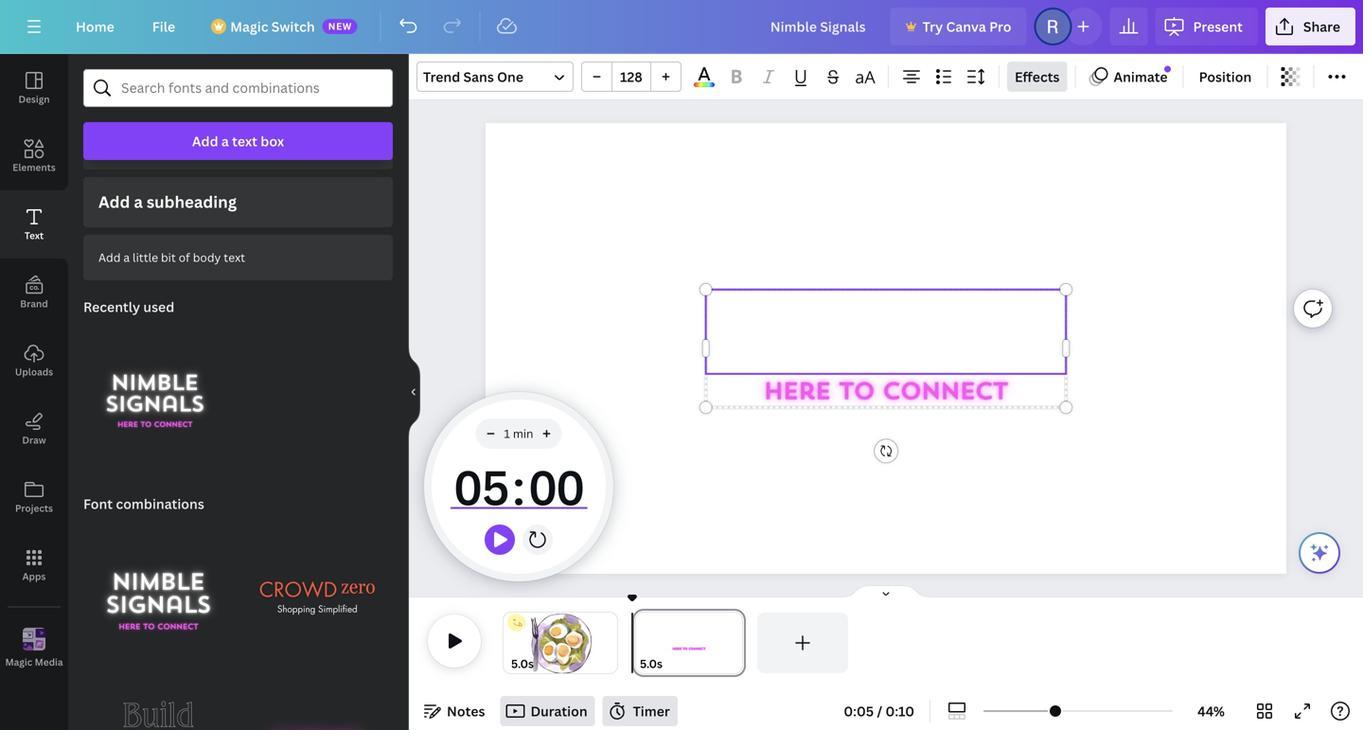 Task type: describe. For each thing, give the bounding box(es) containing it.
add a subheading button
[[83, 177, 393, 227]]

little
[[133, 249, 158, 265]]

add a text box button
[[83, 122, 393, 160]]

recently
[[83, 298, 140, 316]]

present
[[1194, 18, 1243, 36]]

text inside "button"
[[232, 132, 258, 150]]

2 trimming, end edge slider from the left
[[729, 613, 746, 673]]

new image
[[1165, 66, 1171, 72]]

try canva pro button
[[891, 8, 1027, 45]]

add a little bit of body text button
[[83, 235, 393, 280]]

pro
[[990, 18, 1012, 36]]

Design title text field
[[755, 8, 883, 45]]

add a little bit of body text
[[98, 249, 245, 265]]

bit
[[161, 249, 176, 265]]

animate
[[1114, 68, 1168, 86]]

hide pages image
[[841, 584, 932, 599]]

subheading
[[147, 191, 237, 213]]

44% button
[[1181, 696, 1242, 726]]

trend
[[423, 68, 460, 86]]

min
[[513, 426, 534, 441]]

44%
[[1198, 702, 1225, 720]]

apps
[[22, 570, 46, 583]]

switch
[[272, 18, 315, 36]]

trend sans one
[[423, 68, 524, 86]]

brand
[[20, 297, 48, 310]]

1 trimming, end edge slider from the left
[[604, 613, 617, 673]]

05 button
[[451, 449, 512, 525]]

05 : 00
[[453, 455, 583, 519]]

present button
[[1156, 8, 1258, 45]]

try canva pro
[[923, 18, 1012, 36]]

canva
[[946, 18, 987, 36]]

to
[[838, 381, 874, 405]]

hide image
[[408, 347, 420, 437]]

magic for magic media
[[5, 656, 32, 668]]

side panel tab list
[[0, 54, 68, 683]]

box
[[261, 132, 284, 150]]

one
[[497, 68, 524, 86]]

draw
[[22, 434, 46, 446]]

0:05
[[844, 702, 874, 720]]

1 min
[[504, 426, 534, 441]]

trend sans one button
[[417, 62, 574, 92]]

add a subheading
[[98, 191, 237, 213]]

share
[[1304, 18, 1341, 36]]

add for add a subheading
[[98, 191, 130, 213]]

file
[[152, 18, 175, 36]]

share button
[[1266, 8, 1356, 45]]

elements button
[[0, 122, 68, 190]]

sans
[[464, 68, 494, 86]]

new
[[328, 20, 352, 33]]

/
[[877, 702, 883, 720]]

apps button
[[0, 531, 68, 599]]

– – number field
[[618, 68, 645, 86]]

a for text
[[222, 132, 229, 150]]

position button
[[1192, 62, 1260, 92]]

projects
[[15, 502, 53, 515]]

here to connect
[[763, 381, 1008, 405]]

00
[[528, 455, 583, 519]]

draw button
[[0, 395, 68, 463]]

media
[[35, 656, 63, 668]]

1 5.0s button from the left
[[511, 654, 534, 673]]

used
[[143, 298, 174, 316]]

file button
[[137, 8, 191, 45]]

design
[[18, 93, 50, 106]]

1
[[504, 426, 510, 441]]

a for little
[[124, 249, 130, 265]]

magic media button
[[0, 615, 68, 683]]

a for subheading
[[134, 191, 143, 213]]

font combinations
[[83, 495, 204, 513]]

Search fonts and combinations search field
[[121, 70, 355, 106]]



Task type: locate. For each thing, give the bounding box(es) containing it.
1 vertical spatial text
[[224, 249, 245, 265]]

uploads button
[[0, 327, 68, 395]]

2 5.0s from the left
[[640, 656, 663, 671]]

text
[[232, 132, 258, 150], [224, 249, 245, 265]]

elements
[[13, 161, 56, 174]]

0 horizontal spatial trimming, start edge slider
[[504, 613, 517, 673]]

duration
[[531, 702, 588, 720]]

magic inside button
[[5, 656, 32, 668]]

0 vertical spatial text
[[232, 132, 258, 150]]

trimming, start edge slider
[[504, 613, 517, 673], [633, 613, 650, 673]]

canva assistant image
[[1309, 542, 1331, 564]]

a inside button
[[124, 249, 130, 265]]

home link
[[61, 8, 130, 45]]

1 vertical spatial magic
[[5, 656, 32, 668]]

add inside "button"
[[192, 132, 218, 150]]

timer containing 05
[[451, 449, 587, 525]]

2 vertical spatial add
[[98, 249, 121, 265]]

0 vertical spatial magic
[[230, 18, 268, 36]]

trimming, end edge slider left page title text field
[[604, 613, 617, 673]]

1 horizontal spatial trimming, start edge slider
[[633, 613, 650, 673]]

magic for magic switch
[[230, 18, 268, 36]]

0 horizontal spatial magic
[[5, 656, 32, 668]]

add up subheading
[[192, 132, 218, 150]]

magic
[[230, 18, 268, 36], [5, 656, 32, 668]]

home
[[76, 18, 114, 36]]

1 vertical spatial add
[[98, 191, 130, 213]]

body
[[193, 249, 221, 265]]

notes
[[447, 702, 485, 720]]

design button
[[0, 54, 68, 122]]

1 horizontal spatial a
[[134, 191, 143, 213]]

a inside button
[[134, 191, 143, 213]]

None text field
[[703, 297, 1064, 367]]

2 horizontal spatial a
[[222, 132, 229, 150]]

5.0s
[[511, 656, 534, 671], [640, 656, 663, 671]]

magic inside 'main' menu bar
[[230, 18, 268, 36]]

trimming, start edge slider for 1st trimming, end edge slider from left
[[504, 613, 517, 673]]

magic switch
[[230, 18, 315, 36]]

5.0s left page title text field
[[640, 656, 663, 671]]

add
[[192, 132, 218, 150], [98, 191, 130, 213], [98, 249, 121, 265]]

here
[[763, 381, 830, 405]]

a left the box
[[222, 132, 229, 150]]

0 vertical spatial a
[[222, 132, 229, 150]]

add inside button
[[98, 191, 130, 213]]

duration button
[[500, 696, 595, 726]]

group
[[581, 62, 682, 92]]

5.0s button left page title text field
[[640, 654, 663, 673]]

text
[[25, 229, 44, 242]]

effects button
[[1008, 62, 1068, 92]]

color range image
[[694, 83, 715, 87]]

animate button
[[1084, 62, 1176, 92]]

a left subheading
[[134, 191, 143, 213]]

font
[[83, 495, 113, 513]]

text inside button
[[224, 249, 245, 265]]

2 5.0s button from the left
[[640, 654, 663, 673]]

timer
[[451, 449, 587, 525]]

1 horizontal spatial 5.0s button
[[640, 654, 663, 673]]

try
[[923, 18, 943, 36]]

2 trimming, start edge slider from the left
[[633, 613, 650, 673]]

magic left the media at the left of the page
[[5, 656, 32, 668]]

text button
[[0, 190, 68, 259]]

text left the box
[[232, 132, 258, 150]]

notes button
[[417, 696, 493, 726]]

5.0s button up duration button
[[511, 654, 534, 673]]

0:10
[[886, 702, 915, 720]]

1 horizontal spatial magic
[[230, 18, 268, 36]]

add inside button
[[98, 249, 121, 265]]

combinations
[[116, 495, 204, 513]]

0 vertical spatial add
[[192, 132, 218, 150]]

a
[[222, 132, 229, 150], [134, 191, 143, 213], [124, 249, 130, 265]]

magic left switch
[[230, 18, 268, 36]]

1 5.0s from the left
[[511, 656, 534, 671]]

text right body
[[224, 249, 245, 265]]

main menu bar
[[0, 0, 1364, 54]]

effects
[[1015, 68, 1060, 86]]

uploads
[[15, 366, 53, 378]]

connect
[[882, 381, 1008, 405]]

a left little
[[124, 249, 130, 265]]

1 vertical spatial a
[[134, 191, 143, 213]]

trimming, start edge slider left page title text field
[[633, 613, 650, 673]]

trimming, end edge slider right page title text field
[[729, 613, 746, 673]]

add left little
[[98, 249, 121, 265]]

0 horizontal spatial 5.0s button
[[511, 654, 534, 673]]

add a text box
[[192, 132, 284, 150]]

05
[[453, 455, 508, 519]]

1 horizontal spatial 5.0s
[[640, 656, 663, 671]]

1 horizontal spatial trimming, end edge slider
[[729, 613, 746, 673]]

brand button
[[0, 259, 68, 327]]

0:05 / 0:10
[[844, 702, 915, 720]]

timer button
[[603, 696, 678, 726]]

1 trimming, start edge slider from the left
[[504, 613, 517, 673]]

0 horizontal spatial 5.0s
[[511, 656, 534, 671]]

5.0s up duration button
[[511, 656, 534, 671]]

add left subheading
[[98, 191, 130, 213]]

0 horizontal spatial a
[[124, 249, 130, 265]]

add for add a little bit of body text
[[98, 249, 121, 265]]

00 button
[[525, 449, 587, 525]]

0 horizontal spatial trimming, end edge slider
[[604, 613, 617, 673]]

trimming, start edge slider up duration button
[[504, 613, 517, 673]]

:
[[512, 455, 525, 519]]

magic media
[[5, 656, 63, 668]]

2 vertical spatial a
[[124, 249, 130, 265]]

position
[[1199, 68, 1252, 86]]

trimming, start edge slider for first trimming, end edge slider from right
[[633, 613, 650, 673]]

5.0s button
[[511, 654, 534, 673], [640, 654, 663, 673]]

projects button
[[0, 463, 68, 531]]

timer
[[633, 702, 670, 720]]

recently used
[[83, 298, 174, 316]]

a inside "button"
[[222, 132, 229, 150]]

add for add a text box
[[192, 132, 218, 150]]

trimming, end edge slider
[[604, 613, 617, 673], [729, 613, 746, 673]]

Page title text field
[[671, 654, 679, 673]]

of
[[179, 249, 190, 265]]



Task type: vqa. For each thing, say whether or not it's contained in the screenshot.
add a text box BUTTON
yes



